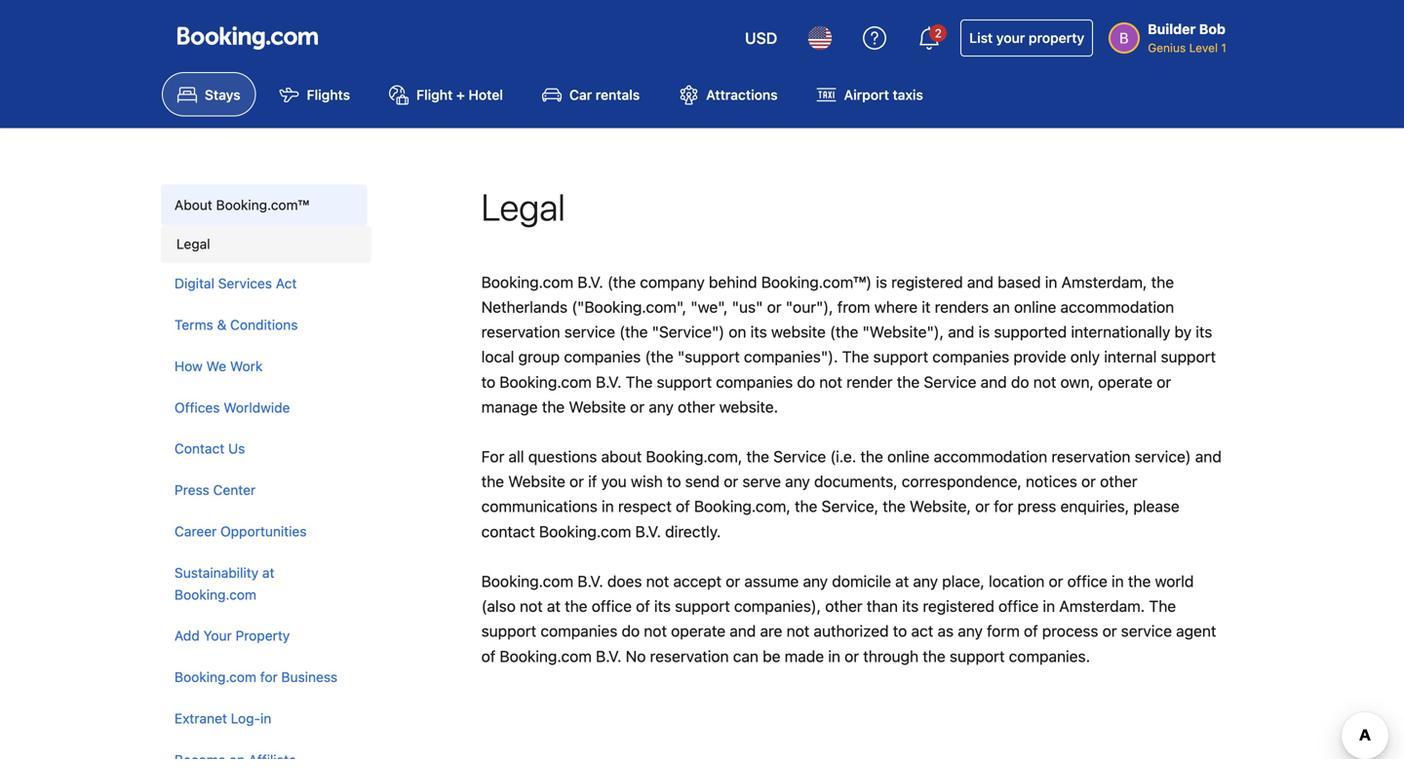Task type: vqa. For each thing, say whether or not it's contained in the screenshot.
THE "TO"
yes



Task type: locate. For each thing, give the bounding box(es) containing it.
operate
[[1098, 373, 1153, 391], [671, 622, 726, 641]]

documents,
[[814, 473, 898, 491]]

directly.
[[665, 523, 721, 541]]

other inside booking.com b.v. does not accept or assume any domicile at any place, location or office in the world (also not at the office of its support companies), other than its registered office in amsterdam. the support companies do not operate and are not authorized to act as any form of process or service agent of booking.com b.v. no reservation can be made in or through the support companies.
[[825, 598, 863, 616]]

stays link
[[162, 72, 256, 116]]

service inside booking.com b.v. (the company behind booking.com™) is registered and based in amsterdam, the netherlands ("booking.com", "we", "us" or "our"), from where it renders an online accommodation reservation service (the "service") on its website (the "website"), and is supported internationally by its local group companies  (the "support companies"). the support companies provide only internal support to booking.com b.v. the support companies do not render the service and do not own, operate or manage the website or any other website.
[[565, 323, 615, 341]]

any right as
[[958, 622, 983, 641]]

offices worldwide link
[[161, 388, 367, 429]]

an
[[993, 298, 1010, 316]]

navigation
[[161, 185, 372, 760]]

b.v. inside for all questions about booking.com, the service (i.e. the online accommodation reservation service) and the website or if you wish to send or serve any documents, correspondence, notices or other communications in respect of booking.com, the service, the website, or for press enquiries, please contact booking.com b.v. directly.
[[636, 523, 661, 541]]

companies up website. at the bottom of page
[[716, 373, 793, 391]]

0 horizontal spatial service
[[774, 448, 826, 466]]

1 horizontal spatial website
[[569, 398, 626, 416]]

&
[[217, 317, 227, 333]]

flight
[[417, 87, 453, 103]]

in inside for all questions about booking.com, the service (i.e. the online accommodation reservation service) and the website or if you wish to send or serve any documents, correspondence, notices or other communications in respect of booking.com, the service, the website, or for press enquiries, please contact booking.com b.v. directly.
[[602, 498, 614, 516]]

the down the "world"
[[1149, 598, 1176, 616]]

to down 'local'
[[481, 373, 496, 391]]

the right render
[[897, 373, 920, 391]]

business
[[281, 670, 338, 686]]

do down companies").
[[797, 373, 815, 391]]

builder
[[1148, 21, 1196, 37]]

0 vertical spatial for
[[994, 498, 1014, 516]]

usd
[[745, 29, 778, 47]]

1 horizontal spatial other
[[825, 598, 863, 616]]

1 horizontal spatial online
[[1014, 298, 1057, 316]]

b.v.
[[578, 273, 603, 292], [596, 373, 622, 391], [636, 523, 661, 541], [578, 573, 603, 591], [596, 647, 622, 666]]

registered inside booking.com b.v. does not accept or assume any domicile at any place, location or office in the world (also not at the office of its support companies), other than its registered office in amsterdam. the support companies do not operate and are not authorized to act as any form of process or service agent of booking.com b.v. no reservation can be made in or through the support companies.
[[923, 598, 995, 616]]

0 horizontal spatial operate
[[671, 622, 726, 641]]

to
[[481, 373, 496, 391], [667, 473, 681, 491], [893, 622, 907, 641]]

the right (i.e.
[[861, 448, 884, 466]]

any
[[649, 398, 674, 416], [785, 473, 810, 491], [803, 573, 828, 591], [913, 573, 938, 591], [958, 622, 983, 641]]

accommodation up "internationally"
[[1061, 298, 1175, 316]]

do inside booking.com b.v. does not accept or assume any domicile at any place, location or office in the world (also not at the office of its support companies), other than its registered office in amsterdam. the support companies do not operate and are not authorized to act as any form of process or service agent of booking.com b.v. no reservation can be made in or through the support companies.
[[622, 622, 640, 641]]

"we",
[[691, 298, 728, 316]]

press center
[[175, 482, 256, 499]]

booking.com, up send
[[646, 448, 743, 466]]

to left act
[[893, 622, 907, 641]]

1 vertical spatial website
[[508, 473, 566, 491]]

domicile
[[832, 573, 892, 591]]

all
[[509, 448, 524, 466]]

for all questions about booking.com, the service (i.e. the online accommodation reservation service) and the website or if you wish to send or serve any documents, correspondence, notices or other communications in respect of booking.com, the service, the website, or for press enquiries, please contact booking.com b.v. directly.
[[481, 448, 1222, 541]]

of inside for all questions about booking.com, the service (i.e. the online accommodation reservation service) and the website or if you wish to send or serve any documents, correspondence, notices or other communications in respect of booking.com, the service, the website, or for press enquiries, please contact booking.com b.v. directly.
[[676, 498, 690, 516]]

0 vertical spatial website
[[569, 398, 626, 416]]

booking.com up netherlands
[[481, 273, 574, 292]]

0 horizontal spatial service
[[565, 323, 615, 341]]

in right "based"
[[1045, 273, 1058, 292]]

0 vertical spatial service
[[924, 373, 977, 391]]

(also
[[481, 598, 516, 616]]

0 horizontal spatial at
[[262, 565, 275, 581]]

registered inside booking.com b.v. (the company behind booking.com™) is registered and based in amsterdam, the netherlands ("booking.com", "we", "us" or "our"), from where it renders an online accommodation reservation service (the "service") on its website (the "website"), and is supported internationally by its local group companies  (the "support companies"). the support companies provide only internal support to booking.com b.v. the support companies do not render the service and do not own, operate or manage the website or any other website.
[[892, 273, 963, 292]]

press center link
[[161, 470, 367, 512]]

flight + hotel
[[417, 87, 503, 103]]

respect
[[618, 498, 672, 516]]

support down by
[[1161, 348, 1216, 366]]

booking.com inside sustainability at booking.com
[[175, 587, 257, 603]]

2 vertical spatial the
[[1149, 598, 1176, 616]]

and right service)
[[1196, 448, 1222, 466]]

agent
[[1176, 622, 1217, 641]]

booking.com, down serve
[[694, 498, 791, 516]]

contact
[[481, 523, 535, 541]]

0 horizontal spatial to
[[481, 373, 496, 391]]

of down (also
[[481, 647, 496, 666]]

is down renders
[[979, 323, 990, 341]]

based
[[998, 273, 1041, 292]]

0 horizontal spatial for
[[260, 670, 278, 686]]

0 vertical spatial legal
[[481, 185, 565, 229]]

1 horizontal spatial for
[[994, 498, 1014, 516]]

service,
[[822, 498, 879, 516]]

2 horizontal spatial reservation
[[1052, 448, 1131, 466]]

office
[[1068, 573, 1108, 591], [592, 598, 632, 616], [999, 598, 1039, 616]]

the
[[1152, 273, 1174, 292], [897, 373, 920, 391], [542, 398, 565, 416], [747, 448, 770, 466], [861, 448, 884, 466], [481, 473, 504, 491], [795, 498, 818, 516], [883, 498, 906, 516], [1128, 573, 1151, 591], [565, 598, 588, 616], [923, 647, 946, 666]]

online up the documents,
[[888, 448, 930, 466]]

its right by
[[1196, 323, 1213, 341]]

b.v. up about
[[596, 373, 622, 391]]

"website"),
[[863, 323, 944, 341]]

or left if
[[570, 473, 584, 491]]

to inside booking.com b.v. does not accept or assume any domicile at any place, location or office in the world (also not at the office of its support companies), other than its registered office in amsterdam. the support companies do not operate and are not authorized to act as any form of process or service agent of booking.com b.v. no reservation can be made in or through the support companies.
[[893, 622, 907, 641]]

service inside for all questions about booking.com, the service (i.e. the online accommodation reservation service) and the website or if you wish to send or serve any documents, correspondence, notices or other communications in respect of booking.com, the service, the website, or for press enquiries, please contact booking.com b.v. directly.
[[774, 448, 826, 466]]

any inside booking.com b.v. (the company behind booking.com™) is registered and based in amsterdam, the netherlands ("booking.com", "we", "us" or "our"), from where it renders an online accommodation reservation service (the "service") on its website (the "website"), and is supported internationally by its local group companies  (the "support companies"). the support companies provide only internal support to booking.com b.v. the support companies do not render the service and do not own, operate or manage the website or any other website.
[[649, 398, 674, 416]]

0 vertical spatial registered
[[892, 273, 963, 292]]

booking.com up (also
[[481, 573, 574, 591]]

office up amsterdam.
[[1068, 573, 1108, 591]]

do down the provide
[[1011, 373, 1030, 391]]

2 horizontal spatial the
[[1149, 598, 1176, 616]]

accommodation inside booking.com b.v. (the company behind booking.com™) is registered and based in amsterdam, the netherlands ("booking.com", "we", "us" or "our"), from where it renders an online accommodation reservation service (the "service") on its website (the "website"), and is supported internationally by its local group companies  (the "support companies"). the support companies provide only internal support to booking.com b.v. the support companies do not render the service and do not own, operate or manage the website or any other website.
[[1061, 298, 1175, 316]]

online inside booking.com b.v. (the company behind booking.com™) is registered and based in amsterdam, the netherlands ("booking.com", "we", "us" or "our"), from where it renders an online accommodation reservation service (the "service") on its website (the "website"), and is supported internationally by its local group companies  (the "support companies"). the support companies provide only internal support to booking.com b.v. the support companies do not render the service and do not own, operate or manage the website or any other website.
[[1014, 298, 1057, 316]]

reservation inside booking.com b.v. does not accept or assume any domicile at any place, location or office in the world (also not at the office of its support companies), other than its registered office in amsterdam. the support companies do not operate and are not authorized to act as any form of process or service agent of booking.com b.v. no reservation can be made in or through the support companies.
[[650, 647, 729, 666]]

online
[[1014, 298, 1057, 316], [888, 448, 930, 466]]

car
[[570, 87, 592, 103]]

office down the 'does'
[[592, 598, 632, 616]]

0 vertical spatial booking.com,
[[646, 448, 743, 466]]

correspondence,
[[902, 473, 1022, 491]]

online up supported
[[1014, 298, 1057, 316]]

accept
[[673, 573, 722, 591]]

your
[[203, 628, 232, 644]]

1 horizontal spatial operate
[[1098, 373, 1153, 391]]

for
[[481, 448, 505, 466]]

other up enquiries,
[[1100, 473, 1138, 491]]

process
[[1043, 622, 1099, 641]]

0 vertical spatial other
[[678, 398, 715, 416]]

companies.
[[1009, 647, 1091, 666]]

2 vertical spatial reservation
[[650, 647, 729, 666]]

1 horizontal spatial legal
[[481, 185, 565, 229]]

for left business
[[260, 670, 278, 686]]

registered down place,
[[923, 598, 995, 616]]

booking.com
[[481, 273, 574, 292], [500, 373, 592, 391], [539, 523, 631, 541], [481, 573, 574, 591], [175, 587, 257, 603], [500, 647, 592, 666], [175, 670, 257, 686]]

bob
[[1200, 21, 1226, 37]]

services
[[218, 276, 272, 292]]

0 horizontal spatial website
[[508, 473, 566, 491]]

assume
[[745, 573, 799, 591]]

booking.com inside for all questions about booking.com, the service (i.e. the online accommodation reservation service) and the website or if you wish to send or serve any documents, correspondence, notices or other communications in respect of booking.com, the service, the website, or for press enquiries, please contact booking.com b.v. directly.
[[539, 523, 631, 541]]

airport taxis link
[[801, 72, 939, 116]]

and up can
[[730, 622, 756, 641]]

list your property link
[[961, 20, 1094, 57]]

online inside for all questions about booking.com, the service (i.e. the online accommodation reservation service) and the website or if you wish to send or serve any documents, correspondence, notices or other communications in respect of booking.com, the service, the website, or for press enquiries, please contact booking.com b.v. directly.
[[888, 448, 930, 466]]

does
[[608, 573, 642, 591]]

0 horizontal spatial reservation
[[481, 323, 560, 341]]

1 horizontal spatial to
[[667, 473, 681, 491]]

own,
[[1061, 373, 1094, 391]]

1 vertical spatial registered
[[923, 598, 995, 616]]

operate inside booking.com b.v. does not accept or assume any domicile at any place, location or office in the world (also not at the office of its support companies), other than its registered office in amsterdam. the support companies do not operate and are not authorized to act as any form of process or service agent of booking.com b.v. no reservation can be made in or through the support companies.
[[671, 622, 726, 641]]

0 horizontal spatial other
[[678, 398, 715, 416]]

1 vertical spatial operate
[[671, 622, 726, 641]]

is
[[876, 273, 888, 292], [979, 323, 990, 341]]

not up made
[[787, 622, 810, 641]]

for
[[994, 498, 1014, 516], [260, 670, 278, 686]]

and down supported
[[981, 373, 1007, 391]]

1 horizontal spatial service
[[924, 373, 977, 391]]

"our"),
[[786, 298, 834, 316]]

booking.com down your
[[175, 670, 257, 686]]

1 vertical spatial to
[[667, 473, 681, 491]]

office down location
[[999, 598, 1039, 616]]

enquiries,
[[1061, 498, 1130, 516]]

1 vertical spatial other
[[1100, 473, 1138, 491]]

extranet
[[175, 711, 227, 727]]

in right made
[[828, 647, 841, 666]]

from
[[838, 298, 871, 316]]

log-
[[231, 711, 261, 727]]

genius
[[1148, 41, 1186, 55]]

the down as
[[923, 647, 946, 666]]

2 vertical spatial other
[[825, 598, 863, 616]]

2 vertical spatial to
[[893, 622, 907, 641]]

registered up it
[[892, 273, 963, 292]]

website inside booking.com b.v. (the company behind booking.com™) is registered and based in amsterdam, the netherlands ("booking.com", "we", "us" or "our"), from where it renders an online accommodation reservation service (the "service") on its website (the "website"), and is supported internationally by its local group companies  (the "support companies"). the support companies provide only internal support to booking.com b.v. the support companies do not render the service and do not own, operate or manage the website or any other website.
[[569, 398, 626, 416]]

0 horizontal spatial legal
[[177, 236, 210, 252]]

1 vertical spatial reservation
[[1052, 448, 1131, 466]]

do
[[797, 373, 815, 391], [1011, 373, 1030, 391], [622, 622, 640, 641]]

flights
[[307, 87, 350, 103]]

the left the "world"
[[1128, 573, 1151, 591]]

internationally
[[1071, 323, 1171, 341]]

1 vertical spatial service
[[774, 448, 826, 466]]

at down career opportunities link
[[262, 565, 275, 581]]

reservation right the no
[[650, 647, 729, 666]]

booking.com,
[[646, 448, 743, 466], [694, 498, 791, 516]]

1 horizontal spatial at
[[547, 598, 561, 616]]

0 horizontal spatial online
[[888, 448, 930, 466]]

1 horizontal spatial the
[[842, 348, 869, 366]]

us
[[228, 441, 245, 457]]

and
[[967, 273, 994, 292], [948, 323, 975, 341], [981, 373, 1007, 391], [1196, 448, 1222, 466], [730, 622, 756, 641]]

work
[[230, 358, 263, 374]]

is up where
[[876, 273, 888, 292]]

or down amsterdam.
[[1103, 622, 1117, 641]]

navigation containing about booking.com™
[[161, 185, 372, 760]]

service
[[565, 323, 615, 341], [1121, 622, 1172, 641]]

2 horizontal spatial other
[[1100, 473, 1138, 491]]

place,
[[942, 573, 985, 591]]

other up authorized
[[825, 598, 863, 616]]

terms & conditions
[[175, 317, 298, 333]]

or up about
[[630, 398, 645, 416]]

support down accept in the bottom of the page
[[675, 598, 730, 616]]

career
[[175, 524, 217, 540]]

any inside for all questions about booking.com, the service (i.e. the online accommodation reservation service) and the website or if you wish to send or serve any documents, correspondence, notices or other communications in respect of booking.com, the service, the website, or for press enquiries, please contact booking.com b.v. directly.
[[785, 473, 810, 491]]

other inside for all questions about booking.com, the service (i.e. the online accommodation reservation service) and the website or if you wish to send or serve any documents, correspondence, notices or other communications in respect of booking.com, the service, the website, or for press enquiries, please contact booking.com b.v. directly.
[[1100, 473, 1138, 491]]

and up renders
[[967, 273, 994, 292]]

not left render
[[820, 373, 843, 391]]

0 vertical spatial service
[[565, 323, 615, 341]]

communications
[[481, 498, 598, 516]]

for left press
[[994, 498, 1014, 516]]

operate down internal
[[1098, 373, 1153, 391]]

at up than
[[896, 573, 909, 591]]

digital
[[175, 276, 215, 292]]

in down booking.com for business link
[[261, 711, 272, 727]]

0 vertical spatial to
[[481, 373, 496, 391]]

1 horizontal spatial accommodation
[[1061, 298, 1175, 316]]

group
[[518, 348, 560, 366]]

(the down ("booking.com", on the top left
[[620, 323, 648, 341]]

the down '"service")'
[[626, 373, 653, 391]]

"us"
[[732, 298, 763, 316]]

2 horizontal spatial to
[[893, 622, 907, 641]]

1 vertical spatial legal
[[177, 236, 210, 252]]

accommodation up correspondence,
[[934, 448, 1048, 466]]

not right the 'does'
[[646, 573, 669, 591]]

0 horizontal spatial accommodation
[[934, 448, 1048, 466]]

2
[[935, 26, 942, 40]]

how we work link
[[161, 346, 367, 388]]

booking.com down if
[[539, 523, 631, 541]]

are
[[760, 622, 783, 641]]

0 vertical spatial accommodation
[[1061, 298, 1175, 316]]

0 horizontal spatial do
[[622, 622, 640, 641]]

any right assume
[[803, 573, 828, 591]]

flight + hotel link
[[374, 72, 519, 116]]

the down the for
[[481, 473, 504, 491]]

serve
[[743, 473, 781, 491]]

service inside booking.com b.v. does not accept or assume any domicile at any place, location or office in the world (also not at the office of its support companies), other than its registered office in amsterdam. the support companies do not operate and are not authorized to act as any form of process or service agent of booking.com b.v. no reservation can be made in or through the support companies.
[[1121, 622, 1172, 641]]

0 vertical spatial operate
[[1098, 373, 1153, 391]]

1 vertical spatial the
[[626, 373, 653, 391]]

1 vertical spatial service
[[1121, 622, 1172, 641]]

taxis
[[893, 87, 924, 103]]

or right location
[[1049, 573, 1064, 591]]

2 horizontal spatial at
[[896, 573, 909, 591]]

any right serve
[[785, 473, 810, 491]]

0 horizontal spatial is
[[876, 273, 888, 292]]

1 vertical spatial online
[[888, 448, 930, 466]]

companies inside booking.com b.v. does not accept or assume any domicile at any place, location or office in the world (also not at the office of its support companies), other than its registered office in amsterdam. the support companies do not operate and are not authorized to act as any form of process or service agent of booking.com b.v. no reservation can be made in or through the support companies.
[[541, 622, 618, 641]]

to inside booking.com b.v. (the company behind booking.com™) is registered and based in amsterdam, the netherlands ("booking.com", "we", "us" or "our"), from where it renders an online accommodation reservation service (the "service") on its website (the "website"), and is supported internationally by its local group companies  (the "support companies"). the support companies provide only internal support to booking.com b.v. the support companies do not render the service and do not own, operate or manage the website or any other website.
[[481, 373, 496, 391]]

world
[[1155, 573, 1194, 591]]

in up amsterdam.
[[1112, 573, 1124, 591]]

add
[[175, 628, 200, 644]]

1 vertical spatial is
[[979, 323, 990, 341]]

1 horizontal spatial service
[[1121, 622, 1172, 641]]

website up communications
[[508, 473, 566, 491]]

0 vertical spatial reservation
[[481, 323, 560, 341]]

the right (also
[[565, 598, 588, 616]]

booking.com down the sustainability at bottom
[[175, 587, 257, 603]]

0 horizontal spatial the
[[626, 373, 653, 391]]

operate down accept in the bottom of the page
[[671, 622, 726, 641]]

1 horizontal spatial office
[[999, 598, 1039, 616]]

other
[[678, 398, 715, 416], [1100, 473, 1138, 491], [825, 598, 863, 616]]

website up about
[[569, 398, 626, 416]]

other down "support
[[678, 398, 715, 416]]

1 horizontal spatial reservation
[[650, 647, 729, 666]]

0 vertical spatial online
[[1014, 298, 1057, 316]]

manage
[[481, 398, 538, 416]]

stays
[[205, 87, 241, 103]]

service down "website"),
[[924, 373, 977, 391]]

2 horizontal spatial office
[[1068, 573, 1108, 591]]

1 vertical spatial accommodation
[[934, 448, 1048, 466]]

reservation down netherlands
[[481, 323, 560, 341]]

to right wish
[[667, 473, 681, 491]]

1
[[1222, 41, 1227, 55]]

0 vertical spatial the
[[842, 348, 869, 366]]

extranet log-in
[[175, 711, 272, 727]]



Task type: describe. For each thing, give the bounding box(es) containing it.
made
[[785, 647, 824, 666]]

questions
[[528, 448, 597, 466]]

not down the provide
[[1034, 373, 1057, 391]]

send
[[685, 473, 720, 491]]

website,
[[910, 498, 971, 516]]

not right (also
[[520, 598, 543, 616]]

of down the 'does'
[[636, 598, 650, 616]]

1 horizontal spatial is
[[979, 323, 990, 341]]

career opportunities link
[[161, 512, 367, 553]]

the right the amsterdam,
[[1152, 273, 1174, 292]]

terms & conditions link
[[161, 305, 367, 346]]

we
[[206, 358, 226, 374]]

of right form
[[1024, 622, 1038, 641]]

the right service,
[[883, 498, 906, 516]]

(i.e.
[[830, 448, 857, 466]]

or down internal
[[1157, 373, 1172, 391]]

worldwide
[[224, 400, 290, 416]]

b.v. up ("booking.com", on the top left
[[578, 273, 603, 292]]

not up the no
[[644, 622, 667, 641]]

its right the on
[[751, 323, 767, 341]]

usd button
[[734, 15, 789, 61]]

sustainability at booking.com link
[[161, 553, 367, 616]]

where
[[875, 298, 918, 316]]

render
[[847, 373, 893, 391]]

contact us
[[175, 441, 245, 457]]

property
[[1029, 30, 1085, 46]]

add your property link
[[161, 616, 367, 657]]

location
[[989, 573, 1045, 591]]

the inside booking.com b.v. does not accept or assume any domicile at any place, location or office in the world (also not at the office of its support companies), other than its registered office in amsterdam. the support companies do not operate and are not authorized to act as any form of process or service agent of booking.com b.v. no reservation can be made in or through the support companies.
[[1149, 598, 1176, 616]]

reservation inside booking.com b.v. (the company behind booking.com™) is registered and based in amsterdam, the netherlands ("booking.com", "we", "us" or "our"), from where it renders an online accommodation reservation service (the "service") on its website (the "website"), and is supported internationally by its local group companies  (the "support companies"). the support companies provide only internal support to booking.com b.v. the support companies do not render the service and do not own, operate or manage the website or any other website.
[[481, 323, 560, 341]]

act
[[276, 276, 297, 292]]

1 horizontal spatial do
[[797, 373, 815, 391]]

and down renders
[[948, 323, 975, 341]]

renders
[[935, 298, 989, 316]]

+
[[456, 87, 465, 103]]

you
[[601, 473, 627, 491]]

offices
[[175, 400, 220, 416]]

the right manage
[[542, 398, 565, 416]]

list
[[970, 30, 993, 46]]

(the down from
[[830, 323, 859, 341]]

booking.com b.v. (the company behind booking.com™) is registered and based in amsterdam, the netherlands ("booking.com", "we", "us" or "our"), from where it renders an online accommodation reservation service (the "service") on its website (the "website"), and is supported internationally by its local group companies  (the "support companies"). the support companies provide only internal support to booking.com b.v. the support companies do not render the service and do not own, operate or manage the website or any other website.
[[481, 273, 1216, 416]]

amsterdam.
[[1060, 598, 1145, 616]]

website.
[[719, 398, 778, 416]]

its up act
[[902, 598, 919, 616]]

0 horizontal spatial office
[[592, 598, 632, 616]]

or right accept in the bottom of the page
[[726, 573, 740, 591]]

accommodation inside for all questions about booking.com, the service (i.e. the online accommodation reservation service) and the website or if you wish to send or serve any documents, correspondence, notices or other communications in respect of booking.com, the service, the website, or for press enquiries, please contact booking.com b.v. directly.
[[934, 448, 1048, 466]]

act
[[911, 622, 934, 641]]

attractions link
[[664, 72, 794, 116]]

support down "website"),
[[874, 348, 929, 366]]

conditions
[[230, 317, 298, 333]]

legal link
[[161, 226, 372, 263]]

the up serve
[[747, 448, 770, 466]]

supported
[[994, 323, 1067, 341]]

2 horizontal spatial do
[[1011, 373, 1030, 391]]

reservation inside for all questions about booking.com, the service (i.e. the online accommodation reservation service) and the website or if you wish to send or serve any documents, correspondence, notices or other communications in respect of booking.com, the service, the website, or for press enquiries, please contact booking.com b.v. directly.
[[1052, 448, 1131, 466]]

0 vertical spatial is
[[876, 273, 888, 292]]

its down directly.
[[654, 598, 671, 616]]

"support
[[678, 348, 740, 366]]

contact us link
[[161, 429, 367, 470]]

airport taxis
[[844, 87, 924, 103]]

about booking.com™
[[175, 197, 309, 213]]

builder bob genius level 1
[[1148, 21, 1227, 55]]

to inside for all questions about booking.com, the service (i.e. the online accommodation reservation service) and the website or if you wish to send or serve any documents, correspondence, notices or other communications in respect of booking.com, the service, the website, or for press enquiries, please contact booking.com b.v. directly.
[[667, 473, 681, 491]]

booking.com™
[[216, 197, 309, 213]]

car rentals link
[[527, 72, 656, 116]]

the left service,
[[795, 498, 818, 516]]

hotel
[[469, 87, 503, 103]]

1 vertical spatial booking.com,
[[694, 498, 791, 516]]

companies down ("booking.com", on the top left
[[564, 348, 641, 366]]

or down correspondence,
[[976, 498, 990, 516]]

2 button
[[906, 15, 953, 61]]

(the up ("booking.com", on the top left
[[608, 273, 636, 292]]

website inside for all questions about booking.com, the service (i.e. the online accommodation reservation service) and the website or if you wish to send or serve any documents, correspondence, notices or other communications in respect of booking.com, the service, the website, or for press enquiries, please contact booking.com b.v. directly.
[[508, 473, 566, 491]]

in up process
[[1043, 598, 1056, 616]]

how
[[175, 358, 203, 374]]

b.v. left the 'does'
[[578, 573, 603, 591]]

1 vertical spatial for
[[260, 670, 278, 686]]

how we work
[[175, 358, 263, 374]]

contact
[[175, 441, 225, 457]]

support down (also
[[481, 622, 537, 641]]

or up enquiries,
[[1082, 473, 1096, 491]]

press
[[175, 482, 210, 499]]

website
[[771, 323, 826, 341]]

no
[[626, 647, 646, 666]]

than
[[867, 598, 898, 616]]

opportunities
[[221, 524, 307, 540]]

list your property
[[970, 30, 1085, 46]]

and inside for all questions about booking.com, the service (i.e. the online accommodation reservation service) and the website or if you wish to send or serve any documents, correspondence, notices or other communications in respect of booking.com, the service, the website, or for press enquiries, please contact booking.com b.v. directly.
[[1196, 448, 1222, 466]]

through
[[864, 647, 919, 666]]

company
[[640, 273, 705, 292]]

operate inside booking.com b.v. (the company behind booking.com™) is registered and based in amsterdam, the netherlands ("booking.com", "we", "us" or "our"), from where it renders an online accommodation reservation service (the "service") on its website (the "website"), and is supported internationally by its local group companies  (the "support companies"). the support companies provide only internal support to booking.com b.v. the support companies do not render the service and do not own, operate or manage the website or any other website.
[[1098, 373, 1153, 391]]

extranet log-in link
[[161, 699, 367, 740]]

attractions
[[706, 87, 778, 103]]

at inside sustainability at booking.com
[[262, 565, 275, 581]]

(the down '"service")'
[[645, 348, 674, 366]]

behind
[[709, 273, 757, 292]]

rentals
[[596, 87, 640, 103]]

authorized
[[814, 622, 889, 641]]

provide
[[1014, 348, 1067, 366]]

flights link
[[264, 72, 366, 116]]

netherlands
[[481, 298, 568, 316]]

or down authorized
[[845, 647, 859, 666]]

sustainability
[[175, 565, 259, 581]]

center
[[213, 482, 256, 499]]

for inside for all questions about booking.com, the service (i.e. the online accommodation reservation service) and the website or if you wish to send or serve any documents, correspondence, notices or other communications in respect of booking.com, the service, the website, or for press enquiries, please contact booking.com b.v. directly.
[[994, 498, 1014, 516]]

companies down renders
[[933, 348, 1010, 366]]

be
[[763, 647, 781, 666]]

level
[[1190, 41, 1218, 55]]

about booking.com™ link
[[161, 185, 367, 226]]

any left place,
[[913, 573, 938, 591]]

or right send
[[724, 473, 739, 491]]

booking.com down group
[[500, 373, 592, 391]]

support down form
[[950, 647, 1005, 666]]

booking.com™)
[[762, 273, 872, 292]]

about
[[175, 197, 212, 213]]

it
[[922, 298, 931, 316]]

booking.com online hotel reservations image
[[178, 26, 318, 50]]

press
[[1018, 498, 1057, 516]]

wish
[[631, 473, 663, 491]]

in inside booking.com b.v. (the company behind booking.com™) is registered and based in amsterdam, the netherlands ("booking.com", "we", "us" or "our"), from where it renders an online accommodation reservation service (the "service") on its website (the "website"), and is supported internationally by its local group companies  (the "support companies"). the support companies provide only internal support to booking.com b.v. the support companies do not render the service and do not own, operate or manage the website or any other website.
[[1045, 273, 1058, 292]]

booking.com for business link
[[161, 657, 367, 699]]

notices
[[1026, 473, 1078, 491]]

in inside 'link'
[[261, 711, 272, 727]]

b.v. left the no
[[596, 647, 622, 666]]

support down "support
[[657, 373, 712, 391]]

booking.com down (also
[[500, 647, 592, 666]]

or right "us" at the right top
[[767, 298, 782, 316]]

and inside booking.com b.v. does not accept or assume any domicile at any place, location or office in the world (also not at the office of its support companies), other than its registered office in amsterdam. the support companies do not operate and are not authorized to act as any form of process or service agent of booking.com b.v. no reservation can be made in or through the support companies.
[[730, 622, 756, 641]]

service inside booking.com b.v. (the company behind booking.com™) is registered and based in amsterdam, the netherlands ("booking.com", "we", "us" or "our"), from where it renders an online accommodation reservation service (the "service") on its website (the "website"), and is supported internationally by its local group companies  (the "support companies"). the support companies provide only internal support to booking.com b.v. the support companies do not render the service and do not own, operate or manage the website or any other website.
[[924, 373, 977, 391]]

other inside booking.com b.v. (the company behind booking.com™) is registered and based in amsterdam, the netherlands ("booking.com", "we", "us" or "our"), from where it renders an online accommodation reservation service (the "service") on its website (the "website"), and is supported internationally by its local group companies  (the "support companies"). the support companies provide only internal support to booking.com b.v. the support companies do not render the service and do not own, operate or manage the website or any other website.
[[678, 398, 715, 416]]

terms
[[175, 317, 213, 333]]



